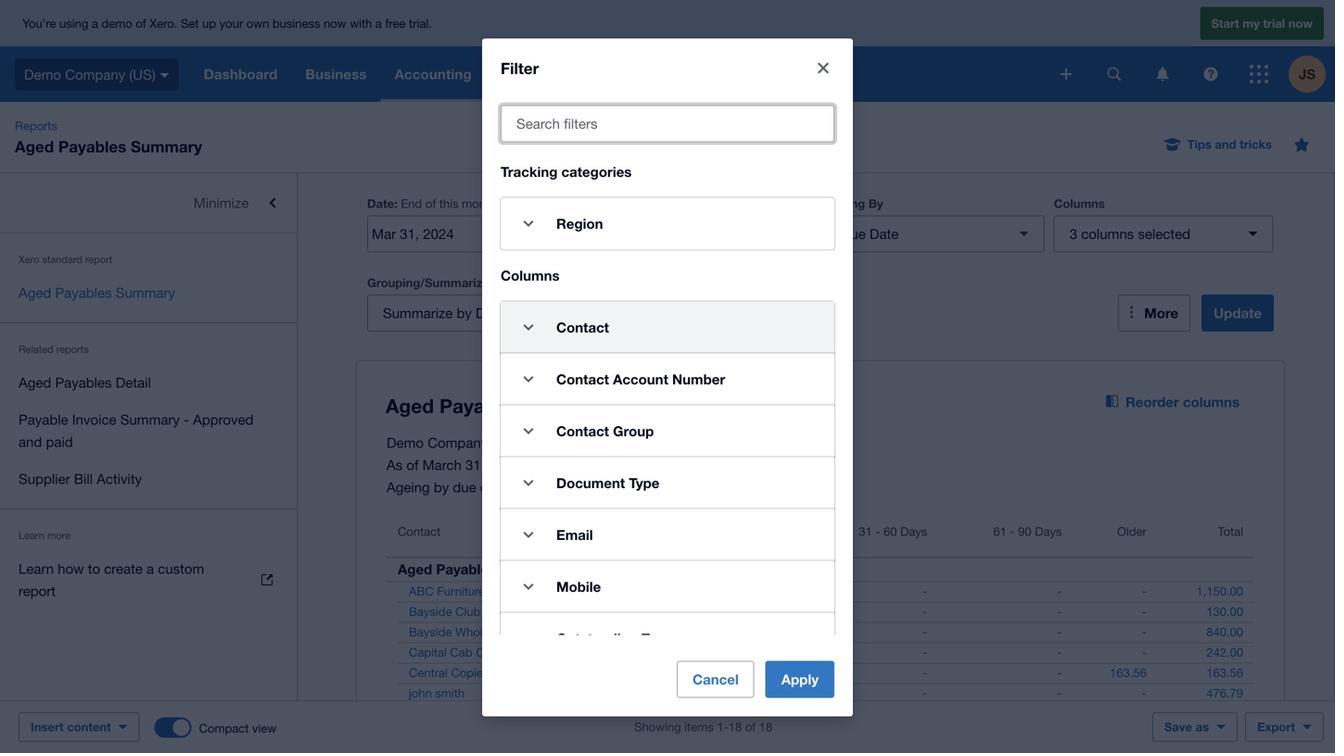 Task type: locate. For each thing, give the bounding box(es) containing it.
payables for aged payables detail
[[55, 375, 112, 391]]

payables down reports link
[[58, 137, 126, 156]]

0 vertical spatial report
[[85, 254, 112, 266]]

1 vertical spatial summary
[[116, 285, 175, 301]]

compact view
[[199, 722, 276, 736]]

2 days from the left
[[1035, 525, 1062, 539]]

john
[[409, 687, 432, 701]]

demo inside popup button
[[24, 66, 61, 82]]

0 horizontal spatial 163.56
[[1110, 666, 1147, 681]]

columns
[[1054, 197, 1105, 211], [501, 268, 560, 284]]

163.56 for first 163.56 link from left
[[1110, 666, 1147, 681]]

130.00 up apply
[[756, 605, 793, 619]]

0 horizontal spatial report
[[19, 583, 56, 599]]

1 242.00 from the left
[[756, 646, 793, 660]]

(us) down xero.
[[129, 66, 155, 82]]

ageing down as
[[387, 479, 430, 496]]

0 horizontal spatial days
[[900, 525, 927, 539]]

reports
[[15, 119, 57, 133]]

ageing inside demo company (us) as of march 31, 2024 ageing by due date
[[387, 479, 430, 496]]

108.60 for first 108.60 link from the right
[[1206, 727, 1243, 742]]

aged inside aged payables detail "link"
[[19, 375, 51, 391]]

1 horizontal spatial ageing
[[596, 197, 636, 211]]

days inside button
[[1035, 525, 1062, 539]]

columns inside reorder columns button
[[1183, 394, 1240, 411]]

1 vertical spatial date
[[870, 226, 899, 242]]

type inside popup button
[[544, 305, 573, 321]]

detail
[[116, 375, 151, 391]]

1 vertical spatial report
[[19, 583, 56, 599]]

242.00 down 840.00 link
[[1206, 646, 1243, 660]]

payables inside aged payables detail "link"
[[55, 375, 112, 391]]

date left end
[[367, 197, 394, 211]]

1 vertical spatial and
[[19, 434, 42, 450]]

54.13 right as
[[1213, 707, 1243, 721]]

476.79 link
[[745, 685, 804, 703], [1195, 685, 1254, 703]]

130.00 link
[[745, 603, 804, 622], [1195, 603, 1254, 622]]

aged payables detail
[[19, 375, 151, 391]]

a left free
[[375, 16, 382, 30]]

3 expand image from the top
[[510, 361, 547, 398]]

-
[[184, 412, 189, 428], [876, 525, 880, 539], [1010, 525, 1015, 539], [923, 585, 927, 599], [1057, 585, 1062, 599], [1142, 585, 1147, 599], [662, 605, 667, 619], [923, 605, 927, 619], [1057, 605, 1062, 619], [1142, 605, 1147, 619], [923, 625, 927, 640], [1057, 625, 1062, 640], [1142, 625, 1147, 640], [923, 646, 927, 660], [1057, 646, 1062, 660], [1142, 646, 1147, 660], [788, 666, 793, 681], [923, 666, 927, 681], [1057, 666, 1062, 681], [923, 687, 927, 701], [1057, 687, 1062, 701], [1142, 687, 1147, 701], [662, 707, 667, 721], [662, 727, 667, 742]]

svg image down start
[[1204, 67, 1218, 81]]

of inside demo company (us) as of march 31, 2024 ageing by due date
[[406, 457, 419, 473]]

0 vertical spatial (us)
[[129, 66, 155, 82]]

contact group
[[556, 423, 654, 440]]

476.79 link right cancel
[[745, 685, 804, 703]]

date inside popup button
[[870, 226, 899, 242]]

2 163.56 from the left
[[1206, 666, 1243, 681]]

payables up furniture
[[436, 561, 496, 578]]

0 horizontal spatial document
[[476, 305, 540, 321]]

2 242.00 from the left
[[1206, 646, 1243, 660]]

2 108.60 from the left
[[1206, 727, 1243, 742]]

1-
[[717, 720, 728, 735]]

2 54.13 from the left
[[1213, 707, 1243, 721]]

due
[[841, 226, 866, 242]]

0 horizontal spatial ageing
[[387, 479, 430, 496]]

1 horizontal spatial type
[[629, 475, 660, 492]]

0 vertical spatial type
[[544, 305, 573, 321]]

close image
[[805, 50, 842, 87]]

club
[[455, 605, 481, 619]]

163.56 link
[[1099, 664, 1158, 683], [1195, 664, 1254, 683]]

0 horizontal spatial 476.79 link
[[745, 685, 804, 703]]

0 vertical spatial summary
[[131, 137, 202, 156]]

bayside down "abc"
[[409, 605, 452, 619]]

1 horizontal spatial 108.60
[[1206, 727, 1243, 742]]

108.60 for first 108.60 link from the left
[[756, 727, 793, 742]]

476.79 for 2nd the 476.79 link from the left
[[1206, 687, 1243, 701]]

2 242.00 link from the left
[[1195, 644, 1254, 662]]

1 vertical spatial by
[[434, 479, 449, 496]]

net
[[409, 707, 428, 721]]

save
[[1164, 720, 1192, 735]]

now
[[324, 16, 346, 30], [1289, 16, 1313, 30]]

108.60 link
[[745, 725, 804, 744], [1195, 725, 1254, 744]]

1 vertical spatial bayside
[[409, 625, 452, 640]]

0 horizontal spatial type
[[544, 305, 573, 321]]

0 vertical spatial and
[[1215, 137, 1236, 152]]

54.13 link left export
[[1202, 705, 1254, 724]]

region
[[556, 216, 603, 232]]

demo for demo company (us)
[[24, 66, 61, 82]]

- inside button
[[876, 525, 880, 539]]

54.13 down apply
[[763, 707, 793, 721]]

1 vertical spatial columns
[[1183, 394, 1240, 411]]

related reports
[[19, 344, 89, 356]]

email
[[556, 527, 593, 544]]

svg image inside demo company (us) popup button
[[160, 73, 169, 78]]

1 horizontal spatial 242.00 link
[[1195, 644, 1254, 662]]

co
[[476, 646, 491, 660]]

108.60 link right save
[[1195, 725, 1254, 744]]

0 horizontal spatial 54.13
[[763, 707, 793, 721]]

1 horizontal spatial 242.00
[[1206, 646, 1243, 660]]

2 now from the left
[[1289, 16, 1313, 30]]

days inside button
[[900, 525, 927, 539]]

2 476.79 from the left
[[1206, 687, 1243, 701]]

demo company (us)
[[24, 66, 155, 82]]

0 vertical spatial document
[[476, 305, 540, 321]]

company up march
[[428, 435, 488, 451]]

tricks
[[1240, 137, 1272, 152]]

learn down learn more
[[19, 561, 54, 577]]

svg image
[[1250, 65, 1268, 83], [1107, 67, 1121, 81], [1157, 67, 1169, 81], [1061, 69, 1072, 80]]

1 horizontal spatial 163.56 link
[[1195, 664, 1254, 683]]

1 horizontal spatial 163.56
[[1206, 666, 1243, 681]]

18 right 1-
[[759, 720, 772, 735]]

company for demo company (us)
[[65, 66, 125, 82]]

aged up "abc"
[[398, 561, 432, 578]]

date right the due
[[870, 226, 899, 242]]

1 horizontal spatial svg image
[[1204, 67, 1218, 81]]

1 horizontal spatial by
[[457, 305, 472, 321]]

payables inside "aged payables summary" "link"
[[55, 285, 112, 301]]

group
[[613, 423, 654, 440]]

108.60 right 1-
[[756, 727, 793, 742]]

days right '90'
[[1035, 525, 1062, 539]]

1 horizontal spatial 476.79 link
[[1195, 685, 1254, 703]]

1 horizontal spatial demo
[[387, 435, 424, 451]]

more
[[47, 530, 70, 542]]

1 163.56 from the left
[[1110, 666, 1147, 681]]

demo down you're
[[24, 66, 61, 82]]

of right 1-
[[745, 720, 756, 735]]

central copiers
[[409, 666, 493, 681]]

108.60
[[756, 727, 793, 742], [1206, 727, 1243, 742]]

outstanding tax
[[556, 631, 664, 648]]

summary inside "link"
[[116, 285, 175, 301]]

aged down reports link
[[15, 137, 54, 156]]

total
[[1218, 525, 1243, 539]]

type down the region
[[544, 305, 573, 321]]

2 bayside from the top
[[409, 625, 452, 640]]

163.56
[[1110, 666, 1147, 681], [1206, 666, 1243, 681]]

of inside js banner
[[136, 16, 146, 30]]

1 horizontal spatial report
[[85, 254, 112, 266]]

payables inside reports aged payables summary
[[58, 137, 126, 156]]

a right using
[[92, 16, 98, 30]]

date : end of this month
[[367, 197, 496, 211]]

capital cab co link
[[387, 644, 503, 662]]

0 horizontal spatial by
[[434, 479, 449, 496]]

summarize by document type
[[383, 305, 573, 321]]

reports link
[[7, 117, 65, 135]]

(us) inside demo company (us) as of march 31, 2024 ageing by due date
[[492, 435, 518, 451]]

(us) inside popup button
[[129, 66, 155, 82]]

1 horizontal spatial columns
[[1183, 394, 1240, 411]]

columns for reorder
[[1183, 394, 1240, 411]]

now left 'with'
[[324, 16, 346, 30]]

1 vertical spatial learn
[[19, 561, 54, 577]]

and down payable
[[19, 434, 42, 450]]

0 horizontal spatial 163.56 link
[[1099, 664, 1158, 683]]

aged payables
[[398, 561, 496, 578]]

0 horizontal spatial svg image
[[160, 73, 169, 78]]

ageing down 'categories'
[[596, 197, 636, 211]]

0 horizontal spatial now
[[324, 16, 346, 30]]

0 horizontal spatial demo
[[24, 66, 61, 82]]

163.56 link down 840.00 link
[[1195, 664, 1254, 683]]

1 horizontal spatial 476.79
[[1206, 687, 1243, 701]]

- link
[[912, 583, 938, 601], [1046, 583, 1073, 601], [1131, 583, 1158, 601], [651, 603, 678, 622], [912, 603, 938, 622], [1046, 603, 1073, 622], [1131, 603, 1158, 622], [912, 624, 938, 642], [1046, 624, 1073, 642], [1131, 624, 1158, 642], [912, 644, 938, 662], [1046, 644, 1073, 662], [1131, 644, 1158, 662], [777, 664, 804, 683], [912, 664, 938, 683], [1046, 664, 1073, 683], [912, 685, 938, 703], [1046, 685, 1073, 703], [1131, 685, 1158, 703], [651, 705, 678, 724], [651, 725, 678, 744]]

1 horizontal spatial 18
[[759, 720, 772, 735]]

242.00 link up apply
[[745, 644, 804, 662]]

report down learn more
[[19, 583, 56, 599]]

a right create
[[147, 561, 154, 577]]

business
[[273, 16, 320, 30]]

connect
[[431, 707, 477, 721]]

smith
[[435, 687, 465, 701]]

of
[[136, 16, 146, 30], [425, 197, 436, 211], [406, 457, 419, 473], [745, 720, 756, 735]]

expand image for contact
[[510, 309, 547, 346]]

0 horizontal spatial company
[[65, 66, 125, 82]]

1 54.13 from the left
[[763, 707, 793, 721]]

powerdirect link
[[387, 725, 486, 744]]

2 horizontal spatial ageing
[[825, 197, 865, 211]]

reports
[[56, 344, 89, 356]]

learn left "more" on the bottom of the page
[[19, 530, 44, 542]]

242.00 link down 840.00 link
[[1195, 644, 1254, 662]]

476.79 right cancel button
[[756, 687, 793, 701]]

demo inside demo company (us) as of march 31, 2024 ageing by due date
[[387, 435, 424, 451]]

108.60 right save
[[1206, 727, 1243, 742]]

1 learn from the top
[[19, 530, 44, 542]]

and inside payable invoice summary - approved and paid
[[19, 434, 42, 450]]

1 horizontal spatial columns
[[1054, 197, 1105, 211]]

svg image down xero.
[[160, 73, 169, 78]]

1 horizontal spatial (us)
[[492, 435, 518, 451]]

summarize
[[383, 305, 453, 321]]

0 vertical spatial columns
[[1054, 197, 1105, 211]]

1 horizontal spatial document
[[556, 475, 625, 492]]

0 horizontal spatial 476.79
[[756, 687, 793, 701]]

summary
[[131, 137, 202, 156], [116, 285, 175, 301], [120, 412, 180, 428]]

1 horizontal spatial and
[[1215, 137, 1236, 152]]

0 horizontal spatial columns
[[1081, 226, 1134, 242]]

18 right items
[[728, 720, 742, 735]]

242.00 up the apply button at bottom right
[[756, 646, 793, 660]]

130.00 link up 840.00
[[1195, 603, 1254, 622]]

1 476.79 from the left
[[756, 687, 793, 701]]

242.00 for second 242.00 link from right
[[756, 646, 793, 660]]

1 130.00 from the left
[[756, 605, 793, 619]]

learn more
[[19, 530, 70, 542]]

1 expand image from the top
[[510, 205, 547, 243]]

1 108.60 link from the left
[[745, 725, 804, 744]]

of for you're
[[136, 16, 146, 30]]

163.56 link up save as popup button
[[1099, 664, 1158, 683]]

476.79
[[756, 687, 793, 701], [1206, 687, 1243, 701]]

0 horizontal spatial 18
[[728, 720, 742, 735]]

130.00
[[756, 605, 793, 619], [1206, 605, 1243, 619]]

columns right the reorder
[[1183, 394, 1240, 411]]

columns up summarize by document type
[[501, 268, 560, 284]]

svg image
[[1204, 67, 1218, 81], [160, 73, 169, 78]]

0 horizontal spatial and
[[19, 434, 42, 450]]

aged inside report output element
[[398, 561, 432, 578]]

2 learn from the top
[[19, 561, 54, 577]]

summary down aged payables detail "link"
[[120, 412, 180, 428]]

now right 'trial'
[[1289, 16, 1313, 30]]

document down 'contact group'
[[556, 475, 625, 492]]

summarize by document type button
[[367, 295, 587, 332]]

of right as
[[406, 457, 419, 473]]

31,
[[465, 457, 485, 473]]

abc furniture link
[[387, 583, 496, 601]]

476.79 link up as
[[1195, 685, 1254, 703]]

1 vertical spatial demo
[[387, 435, 424, 451]]

ageing left by
[[825, 197, 865, 211]]

0 horizontal spatial (us)
[[129, 66, 155, 82]]

summary up minimize button
[[131, 137, 202, 156]]

0 horizontal spatial 130.00 link
[[745, 603, 804, 622]]

learn for learn more
[[19, 530, 44, 542]]

2 vertical spatial summary
[[120, 412, 180, 428]]

contact up aged payables
[[398, 525, 441, 539]]

payables
[[58, 137, 126, 156], [55, 285, 112, 301], [55, 375, 112, 391], [436, 561, 496, 578]]

payables down xero standard report
[[55, 285, 112, 301]]

how
[[58, 561, 84, 577]]

by down the grouping/summarizing
[[457, 305, 472, 321]]

60
[[884, 525, 897, 539]]

date
[[480, 479, 508, 496]]

columns up 3
[[1054, 197, 1105, 211]]

Report title field
[[381, 385, 1062, 427]]

54.13 link down apply
[[752, 705, 804, 724]]

0 horizontal spatial 242.00
[[756, 646, 793, 660]]

js button
[[1289, 46, 1335, 102]]

0 horizontal spatial date
[[367, 197, 394, 211]]

5 expand image from the top
[[510, 517, 547, 554]]

1 bayside from the top
[[409, 605, 452, 619]]

a inside learn how to create a custom report
[[147, 561, 154, 577]]

476.79 up as
[[1206, 687, 1243, 701]]

0 vertical spatial by
[[457, 305, 472, 321]]

js banner
[[0, 0, 1335, 102]]

days
[[900, 525, 927, 539], [1035, 525, 1062, 539]]

1 horizontal spatial 54.13 link
[[1202, 705, 1254, 724]]

0 horizontal spatial 242.00 link
[[745, 644, 804, 662]]

1 vertical spatial (us)
[[492, 435, 518, 451]]

company down using
[[65, 66, 125, 82]]

0 horizontal spatial columns
[[501, 268, 560, 284]]

aged down related
[[19, 375, 51, 391]]

invoice
[[72, 412, 116, 428]]

1 horizontal spatial 130.00
[[1206, 605, 1243, 619]]

js
[[1299, 66, 1316, 83]]

0 vertical spatial columns
[[1081, 226, 1134, 242]]

update button
[[1202, 295, 1274, 332]]

0 horizontal spatial 54.13 link
[[752, 705, 804, 724]]

1 horizontal spatial company
[[428, 435, 488, 451]]

learn how to create a custom report
[[19, 561, 204, 599]]

ageing for ageing by
[[825, 197, 865, 211]]

company inside popup button
[[65, 66, 125, 82]]

of left xero.
[[136, 16, 146, 30]]

1 horizontal spatial 54.13
[[1213, 707, 1243, 721]]

0 horizontal spatial 130.00
[[756, 605, 793, 619]]

0 vertical spatial learn
[[19, 530, 44, 542]]

2 130.00 from the left
[[1206, 605, 1243, 619]]

6 expand image from the top
[[510, 569, 547, 606]]

by down march
[[434, 479, 449, 496]]

expand image
[[510, 413, 547, 450]]

expand image
[[510, 205, 547, 243], [510, 309, 547, 346], [510, 361, 547, 398], [510, 465, 547, 502], [510, 517, 547, 554], [510, 569, 547, 606]]

demo up as
[[387, 435, 424, 451]]

outstanding
[[556, 631, 638, 648]]

summary down minimize button
[[116, 285, 175, 301]]

payables down reports
[[55, 375, 112, 391]]

bayside
[[409, 605, 452, 619], [409, 625, 452, 640]]

1 horizontal spatial 130.00 link
[[1195, 603, 1254, 622]]

1 vertical spatial document
[[556, 475, 625, 492]]

840.00 link
[[1195, 624, 1254, 642]]

summary inside payable invoice summary - approved and paid
[[120, 412, 180, 428]]

1 horizontal spatial days
[[1035, 525, 1062, 539]]

1 vertical spatial columns
[[501, 268, 560, 284]]

columns right 3
[[1081, 226, 1134, 242]]

older button
[[1073, 514, 1158, 558]]

categories
[[561, 164, 632, 180]]

expand image for region
[[510, 205, 547, 243]]

type
[[544, 305, 573, 321], [629, 475, 660, 492]]

abc furniture
[[409, 585, 485, 599]]

- inside payable invoice summary - approved and paid
[[184, 412, 189, 428]]

61 - 90 days button
[[938, 514, 1073, 558]]

items
[[684, 720, 714, 735]]

aged down xero at top left
[[19, 285, 51, 301]]

1 horizontal spatial 108.60 link
[[1195, 725, 1254, 744]]

aged inside "aged payables summary" "link"
[[19, 285, 51, 301]]

and
[[1215, 137, 1236, 152], [19, 434, 42, 450]]

due
[[453, 479, 476, 496]]

and right "tips"
[[1215, 137, 1236, 152]]

0 horizontal spatial 108.60 link
[[745, 725, 804, 744]]

130.00 up 840.00
[[1206, 605, 1243, 619]]

payables inside report output element
[[436, 561, 496, 578]]

as
[[1196, 720, 1209, 735]]

1 108.60 from the left
[[756, 727, 793, 742]]

of left this
[[425, 197, 436, 211]]

type down 'group'
[[629, 475, 660, 492]]

tax
[[642, 631, 664, 648]]

130.00 link up apply
[[745, 603, 804, 622]]

days right 60
[[900, 525, 927, 539]]

1 vertical spatial type
[[629, 475, 660, 492]]

0 vertical spatial company
[[65, 66, 125, 82]]

(us) up 2024
[[492, 435, 518, 451]]

bayside for bayside wholesale
[[409, 625, 452, 640]]

a
[[92, 16, 98, 30], [375, 16, 382, 30], [147, 561, 154, 577]]

54.13 for 2nd 54.13 link from right
[[763, 707, 793, 721]]

1 vertical spatial company
[[428, 435, 488, 451]]

242.00 for 1st 242.00 link from the right
[[1206, 646, 1243, 660]]

days for 61 - 90 days
[[1035, 525, 1062, 539]]

4 expand image from the top
[[510, 465, 547, 502]]

0 horizontal spatial 108.60
[[756, 727, 793, 742]]

1 horizontal spatial now
[[1289, 16, 1313, 30]]

1 horizontal spatial date
[[870, 226, 899, 242]]

54.13 link
[[752, 705, 804, 724], [1202, 705, 1254, 724]]

aged
[[15, 137, 54, 156], [19, 285, 51, 301], [19, 375, 51, 391], [398, 561, 432, 578]]

your
[[219, 16, 243, 30]]

report up aged payables summary
[[85, 254, 112, 266]]

1 days from the left
[[900, 525, 927, 539]]

bayside up capital
[[409, 625, 452, 640]]

learn inside learn how to create a custom report
[[19, 561, 54, 577]]

company inside demo company (us) as of march 31, 2024 ageing by due date
[[428, 435, 488, 451]]

2 expand image from the top
[[510, 309, 547, 346]]

0 vertical spatial bayside
[[409, 605, 452, 619]]

1 horizontal spatial a
[[147, 561, 154, 577]]

document down the grouping/summarizing
[[476, 305, 540, 321]]

Select end date field
[[368, 216, 550, 252]]

aged for aged payables detail
[[19, 375, 51, 391]]

contact account number
[[556, 371, 725, 388]]

108.60 link right 1-
[[745, 725, 804, 744]]

of for showing
[[745, 720, 756, 735]]

0 vertical spatial demo
[[24, 66, 61, 82]]



Task type: describe. For each thing, give the bounding box(es) containing it.
reorder columns button
[[1091, 384, 1254, 421]]

central
[[409, 666, 448, 681]]

report inside learn how to create a custom report
[[19, 583, 56, 599]]

2 476.79 link from the left
[[1195, 685, 1254, 703]]

tips
[[1187, 137, 1212, 152]]

aged for aged payables
[[398, 561, 432, 578]]

compact
[[199, 722, 249, 736]]

apply
[[781, 672, 819, 688]]

reorder
[[1126, 394, 1179, 411]]

0 vertical spatial date
[[367, 197, 394, 211]]

my
[[1243, 16, 1260, 30]]

ageing for ageing periods
[[596, 197, 636, 211]]

this
[[439, 197, 458, 211]]

0 horizontal spatial a
[[92, 16, 98, 30]]

Search filters field
[[502, 106, 833, 142]]

supplier bill activity
[[19, 471, 142, 487]]

create
[[104, 561, 143, 577]]

summary inside reports aged payables summary
[[131, 137, 202, 156]]

1 130.00 link from the left
[[745, 603, 804, 622]]

2 163.56 link from the left
[[1195, 664, 1254, 683]]

save as button
[[1152, 713, 1238, 743]]

tracking categories
[[501, 164, 632, 180]]

payable
[[19, 412, 68, 428]]

2 horizontal spatial a
[[375, 16, 382, 30]]

31 - 60 days
[[859, 525, 927, 539]]

xero standard report
[[19, 254, 112, 266]]

wholesale
[[455, 625, 511, 640]]

trial
[[1263, 16, 1285, 30]]

summary for invoice
[[120, 412, 180, 428]]

contact up the "contact account number"
[[556, 320, 609, 336]]

furniture
[[437, 585, 485, 599]]

(us) for demo company (us)
[[129, 66, 155, 82]]

aged payables summary
[[19, 285, 175, 301]]

:
[[394, 197, 398, 211]]

31
[[859, 525, 872, 539]]

and inside "button"
[[1215, 137, 1236, 152]]

31 - 60 days button
[[804, 514, 938, 558]]

2 18 from the left
[[759, 720, 772, 735]]

tips and tricks
[[1187, 137, 1272, 152]]

abc
[[409, 585, 434, 599]]

document inside popup button
[[476, 305, 540, 321]]

(us) for demo company (us) as of march 31, 2024 ageing by due date
[[492, 435, 518, 451]]

of for demo
[[406, 457, 419, 473]]

minimize button
[[0, 185, 297, 222]]

trial.
[[409, 16, 432, 30]]

company for demo company (us) as of march 31, 2024 ageing by due date
[[428, 435, 488, 451]]

payable invoice summary - approved and paid link
[[0, 401, 297, 461]]

bayside for bayside club
[[409, 605, 452, 619]]

insert content
[[31, 720, 111, 735]]

2024
[[489, 457, 520, 473]]

bill
[[74, 471, 93, 487]]

1 54.13 link from the left
[[752, 705, 804, 724]]

54.13 for first 54.13 link from the right
[[1213, 707, 1243, 721]]

1 476.79 link from the left
[[745, 685, 804, 703]]

ageing periods
[[596, 197, 684, 211]]

total button
[[1158, 514, 1254, 558]]

filter dialog
[[482, 39, 853, 754]]

aged for aged payables summary
[[19, 285, 51, 301]]

using
[[59, 16, 88, 30]]

payables for aged payables
[[436, 561, 496, 578]]

supplier
[[19, 471, 70, 487]]

save as
[[1164, 720, 1209, 735]]

contact inside button
[[398, 525, 441, 539]]

end
[[401, 197, 422, 211]]

90
[[1018, 525, 1032, 539]]

payable invoice summary - approved and paid
[[19, 412, 253, 450]]

summary for payables
[[116, 285, 175, 301]]

130.00 for second 130.00 link from the left
[[1206, 605, 1243, 619]]

xero
[[19, 254, 39, 266]]

you're
[[22, 16, 56, 30]]

61 - 90 days
[[993, 525, 1062, 539]]

1 18 from the left
[[728, 720, 742, 735]]

showing
[[634, 720, 681, 735]]

export button
[[1245, 713, 1324, 743]]

selected
[[1138, 226, 1190, 242]]

cancel
[[693, 672, 739, 688]]

account
[[613, 371, 668, 388]]

1 163.56 link from the left
[[1099, 664, 1158, 683]]

1,150.00 link
[[1185, 583, 1254, 601]]

columns inside filter 'dialog'
[[501, 268, 560, 284]]

due date
[[841, 226, 899, 242]]

cancel button
[[677, 661, 754, 698]]

by inside popup button
[[457, 305, 472, 321]]

2 130.00 link from the left
[[1195, 603, 1254, 622]]

2 54.13 link from the left
[[1202, 705, 1254, 724]]

expand image for document type
[[510, 465, 547, 502]]

related
[[19, 344, 53, 356]]

free
[[385, 16, 406, 30]]

capital cab co
[[409, 646, 491, 660]]

130.00 for 1st 130.00 link from left
[[756, 605, 793, 619]]

demo
[[102, 16, 132, 30]]

columns for 3
[[1081, 226, 1134, 242]]

to
[[88, 561, 100, 577]]

61
[[993, 525, 1007, 539]]

bayside wholesale link
[[387, 624, 522, 642]]

as
[[387, 457, 403, 473]]

learn for learn how to create a custom report
[[19, 561, 54, 577]]

set
[[181, 16, 199, 30]]

supplier bill activity link
[[0, 461, 297, 498]]

476.79 for first the 476.79 link from the left
[[756, 687, 793, 701]]

1 now from the left
[[324, 16, 346, 30]]

aged inside reports aged payables summary
[[15, 137, 54, 156]]

days for 31 - 60 days
[[900, 525, 927, 539]]

copiers
[[451, 666, 493, 681]]

export
[[1257, 720, 1295, 735]]

reports aged payables summary
[[15, 119, 202, 156]]

view
[[252, 722, 276, 736]]

expand image for mobile
[[510, 569, 547, 606]]

net connect link
[[387, 705, 488, 724]]

163.56 for 2nd 163.56 link
[[1206, 666, 1243, 681]]

demo for demo company (us) as of march 31, 2024 ageing by due date
[[387, 435, 424, 451]]

number
[[672, 371, 725, 388]]

3
[[1070, 226, 1077, 242]]

expand image for contact account number
[[510, 361, 547, 398]]

start my trial now
[[1211, 16, 1313, 30]]

document type
[[556, 475, 660, 492]]

payables for aged payables summary
[[55, 285, 112, 301]]

update
[[1214, 305, 1262, 322]]

expand image for email
[[510, 517, 547, 554]]

up
[[202, 16, 216, 30]]

1 242.00 link from the left
[[745, 644, 804, 662]]

by inside demo company (us) as of march 31, 2024 ageing by due date
[[434, 479, 449, 496]]

report output element
[[387, 514, 1254, 754]]

840.00
[[1206, 625, 1243, 640]]

- inside button
[[1010, 525, 1015, 539]]

net connect
[[409, 707, 477, 721]]

john smith
[[409, 687, 465, 701]]

contact up 'contact group'
[[556, 371, 609, 388]]

content
[[67, 720, 111, 735]]

type inside filter 'dialog'
[[629, 475, 660, 492]]

bayside club link
[[387, 603, 492, 622]]

grouping/summarizing
[[367, 276, 500, 290]]

document inside filter 'dialog'
[[556, 475, 625, 492]]

paid
[[46, 434, 73, 450]]

approved
[[193, 412, 253, 428]]

2 108.60 link from the left
[[1195, 725, 1254, 744]]

march
[[422, 457, 462, 473]]

contact left 'group'
[[556, 423, 609, 440]]



Task type: vqa. For each thing, say whether or not it's contained in the screenshot.
leftmost 476.79
yes



